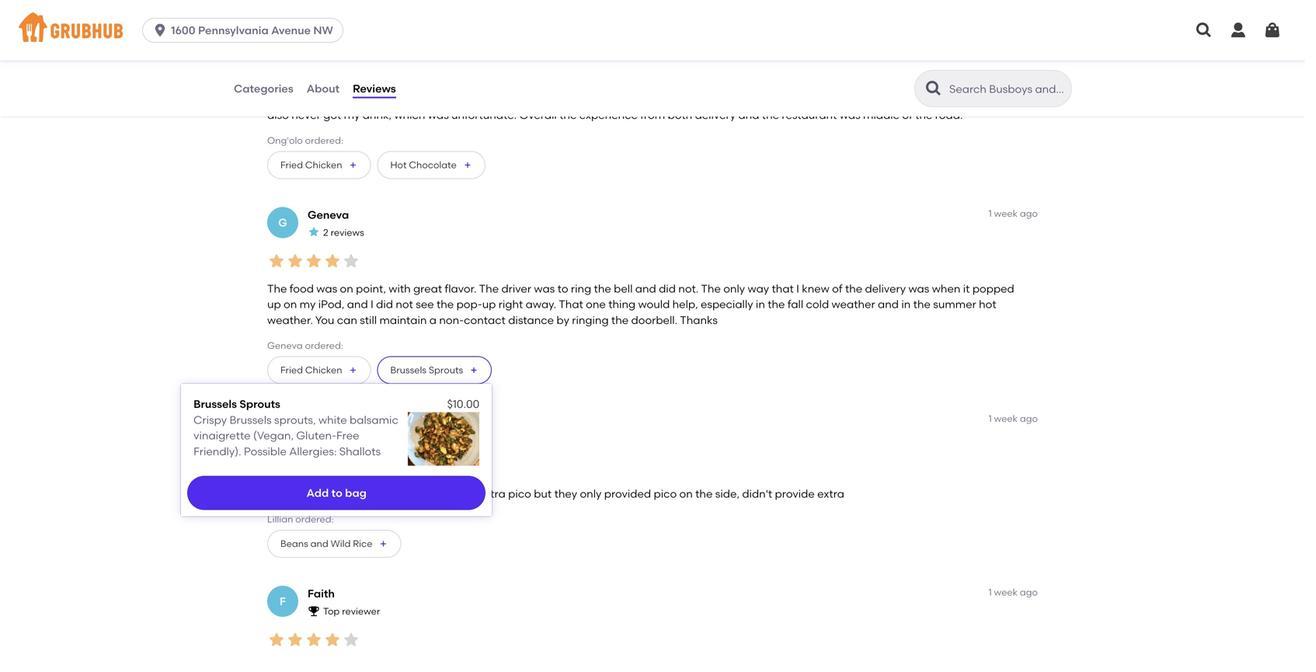 Task type: describe. For each thing, give the bounding box(es) containing it.
g
[[278, 216, 287, 229]]

crispy brussels sprouts, white balsamic vinaigrette (vegan, gluten-free friendly).    possible allergies: shallots
[[194, 413, 398, 458]]

of down were
[[902, 108, 913, 121]]

it was fine except i ordered and paid for extra pico but they only provided pico on the side, didn't provide extra
[[267, 487, 844, 500]]

2 for l
[[323, 432, 328, 443]]

reviews
[[353, 82, 396, 95]]

(vegan,
[[253, 429, 294, 442]]

plus icon image down can
[[348, 366, 358, 375]]

driver
[[501, 282, 531, 295]]

free
[[336, 429, 359, 442]]

great
[[413, 282, 442, 295]]

by
[[557, 313, 569, 327]]

white
[[318, 413, 347, 426]]

food for got
[[290, 92, 314, 106]]

1 vertical spatial but
[[534, 487, 552, 500]]

maintain
[[379, 313, 427, 327]]

tooltip containing brussels sprouts
[[181, 374, 492, 516]]

you
[[315, 313, 334, 327]]

reviews for except
[[331, 432, 364, 443]]

1 week ago for it was fine except i ordered and paid for extra pico but they only provided pico on the side, didn't provide extra
[[989, 413, 1038, 424]]

ago for it was fine except i ordered and paid for extra pico but they only provided pico on the side, didn't provide extra
[[1020, 413, 1038, 424]]

i right that
[[796, 282, 799, 295]]

hot chocolate
[[390, 159, 457, 170]]

thing
[[608, 298, 636, 311]]

3 1 week ago from the top
[[989, 587, 1038, 598]]

1600
[[171, 24, 195, 37]]

ringing
[[572, 313, 609, 327]]

beans and wild rice button
[[267, 530, 401, 558]]

crispy
[[194, 413, 227, 426]]

my for on
[[300, 298, 316, 311]]

Search Busboys and Poets - 450 K search field
[[948, 82, 1067, 96]]

1600 pennsylvania avenue nw
[[171, 24, 333, 37]]

f
[[280, 595, 286, 608]]

the up experience
[[602, 92, 619, 106]]

week for the food was on point, with great flavor.  the driver was to ring the bell and did not.  the only way that i knew of the delivery was when it popped up on my ipod, and i did not see the pop-up right away.  that one thing would help, especially in the fall cold weather and in the summer hot weather.  you can still maintain a non-contact distance by ringing the doorbell.  thanks
[[994, 208, 1018, 219]]

the up non-
[[437, 298, 454, 311]]

experience
[[579, 108, 638, 121]]

weather.
[[267, 313, 313, 327]]

was right the which
[[428, 108, 449, 121]]

summer
[[933, 298, 976, 311]]

1 horizontal spatial svg image
[[1263, 21, 1282, 40]]

the left side,
[[695, 487, 713, 500]]

still
[[360, 313, 377, 327]]

were
[[906, 92, 932, 106]]

non-
[[439, 313, 464, 327]]

ago for the food was on point, with great flavor.  the driver was to ring the bell and did not.  the only way that i knew of the delivery was when it popped up on my ipod, and i did not see the pop-up right away.  that one thing would help, especially in the fall cold weather and in the summer hot weather.  you can still maintain a non-contact distance by ringing the doorbell.  thanks
[[1020, 208, 1038, 219]]

search icon image
[[924, 79, 943, 98]]

2 horizontal spatial on
[[679, 487, 693, 500]]

main navigation navigation
[[0, 0, 1305, 61]]

allergies:
[[289, 445, 337, 458]]

it
[[267, 487, 274, 500]]

1 extra from the left
[[478, 487, 506, 500]]

wild
[[331, 538, 351, 549]]

the down vinegar,
[[762, 108, 779, 121]]

thanks
[[680, 313, 718, 327]]

which
[[394, 108, 425, 121]]

top
[[323, 606, 340, 617]]

provide
[[775, 487, 815, 500]]

was down the mashed
[[840, 108, 861, 121]]

they
[[554, 487, 577, 500]]

had
[[660, 92, 681, 106]]

fried chicken for got
[[280, 159, 342, 170]]

was left when
[[909, 282, 929, 295]]

1 up from the left
[[267, 298, 281, 311]]

the down were
[[915, 108, 933, 121]]

2 vertical spatial ordered:
[[295, 514, 334, 525]]

food for on
[[290, 282, 314, 295]]

not inside the food was on point, with great flavor.  the driver was to ring the bell and did not.  the only way that i knew of the delivery was when it popped up on my ipod, and i did not see the pop-up right away.  that one thing would help, especially in the fall cold weather and in the summer hot weather.  you can still maintain a non-contact distance by ringing the doorbell.  thanks
[[396, 298, 413, 311]]

rice
[[353, 538, 372, 549]]

2 pico from the left
[[654, 487, 677, 500]]

fried chicken for on
[[280, 364, 342, 376]]

geneva for geneva  ordered:
[[267, 340, 303, 351]]

2 reviews for okay:
[[323, 37, 364, 49]]

dry,
[[580, 92, 599, 106]]

flavor.
[[445, 282, 477, 295]]

both
[[668, 108, 692, 121]]

sprouts inside tooltip
[[240, 397, 280, 411]]

the up one
[[594, 282, 611, 295]]

the food was okay: not bad, but not good. the chicken was dry, the greens had a lot of vinegar, and the mashed potatoes were kind of dry too. i also never got my drink, which was unfortunate. overall the experience from both delivery and the restaurant was middle of the road.
[[267, 92, 1018, 121]]

categories button
[[233, 61, 294, 117]]

with
[[389, 282, 411, 295]]

way
[[748, 282, 769, 295]]

0 vertical spatial did
[[659, 282, 676, 295]]

2 svg image from the left
[[1229, 21, 1248, 40]]

week for it was fine except i ordered and paid for extra pico but they only provided pico on the side, didn't provide extra
[[994, 413, 1018, 424]]

chicken for got
[[305, 159, 342, 170]]

geneva  ordered:
[[267, 340, 343, 351]]

ordered: for on
[[305, 340, 343, 351]]

and up would
[[635, 282, 656, 295]]

from
[[640, 108, 665, 121]]

the right "overall"
[[559, 108, 577, 121]]

middle
[[863, 108, 900, 121]]

fried for the food was okay: not bad, but not good. the chicken was dry, the greens had a lot of vinegar, and the mashed potatoes were kind of dry too. i also never got my drink, which was unfortunate. overall the experience from both delivery and the restaurant was middle of the road.
[[280, 159, 303, 170]]

ong'olo ordered:
[[267, 135, 343, 146]]

the down thing
[[611, 313, 629, 327]]

add to bag
[[306, 486, 367, 500]]

when
[[932, 282, 961, 295]]

1 svg image from the left
[[1195, 21, 1213, 40]]

plus icon image for brussels sprouts button
[[469, 366, 479, 375]]

see
[[416, 298, 434, 311]]

and right vinegar,
[[767, 92, 788, 106]]

plus icon image for beans and wild rice button
[[379, 539, 388, 548]]

unfortunate.
[[451, 108, 517, 121]]

chicken for on
[[305, 364, 342, 376]]

about
[[307, 82, 340, 95]]

of right 'lot'
[[710, 92, 720, 106]]

contact
[[464, 313, 506, 327]]

right
[[499, 298, 523, 311]]

and right weather
[[878, 298, 899, 311]]

reviewer
[[342, 606, 380, 617]]

ring
[[571, 282, 591, 295]]

overall
[[519, 108, 557, 121]]

road.
[[935, 108, 963, 121]]

and left paid
[[411, 487, 432, 500]]

knew
[[802, 282, 830, 295]]

that
[[559, 298, 583, 311]]

1 for the food was on point, with great flavor.  the driver was to ring the bell and did not.  the only way that i knew of the delivery was when it popped up on my ipod, and i did not see the pop-up right away.  that one thing would help, especially in the fall cold weather and in the summer hot weather.  you can still maintain a non-contact distance by ringing the doorbell.  thanks
[[989, 208, 992, 219]]

categories
[[234, 82, 293, 95]]

the up pop-
[[479, 282, 499, 295]]

geneva for geneva
[[308, 208, 349, 221]]

1 vertical spatial only
[[580, 487, 602, 500]]

ong'olo for ong'olo
[[308, 19, 350, 32]]

fried for the food was on point, with great flavor.  the driver was to ring the bell and did not.  the only way that i knew of the delivery was when it popped up on my ipod, and i did not see the pop-up right away.  that one thing would help, especially in the fall cold weather and in the summer hot weather.  you can still maintain a non-contact distance by ringing the doorbell.  thanks
[[280, 364, 303, 376]]

i down point,
[[371, 298, 374, 311]]

okay:
[[340, 92, 368, 106]]

possible
[[244, 445, 287, 458]]

beans and wild rice
[[280, 538, 372, 549]]



Task type: locate. For each thing, give the bounding box(es) containing it.
1 horizontal spatial delivery
[[865, 282, 906, 295]]

$10.00
[[447, 397, 479, 411]]

was up ipod,
[[316, 282, 337, 295]]

1 vertical spatial reviews
[[331, 227, 364, 238]]

delivery inside the food was on point, with great flavor.  the driver was to ring the bell and did not.  the only way that i knew of the delivery was when it popped up on my ipod, and i did not see the pop-up right away.  that one thing would help, especially in the fall cold weather and in the summer hot weather.  you can still maintain a non-contact distance by ringing the doorbell.  thanks
[[865, 282, 906, 295]]

0 vertical spatial geneva
[[308, 208, 349, 221]]

3 week from the top
[[994, 587, 1018, 598]]

0 vertical spatial sprouts
[[429, 364, 463, 376]]

drink,
[[363, 108, 392, 121]]

1 horizontal spatial svg image
[[1229, 21, 1248, 40]]

1 vertical spatial brussels sprouts
[[194, 397, 280, 411]]

on left side,
[[679, 487, 693, 500]]

week
[[994, 208, 1018, 219], [994, 413, 1018, 424], [994, 587, 1018, 598]]

1 horizontal spatial my
[[344, 108, 360, 121]]

for
[[462, 487, 476, 500]]

1 vertical spatial 2
[[323, 227, 328, 238]]

brussels inside crispy brussels sprouts, white balsamic vinaigrette (vegan, gluten-free friendly).    possible allergies: shallots
[[230, 413, 272, 426]]

1 vertical spatial ordered:
[[305, 340, 343, 351]]

0 vertical spatial ago
[[1020, 208, 1038, 219]]

0 horizontal spatial svg image
[[1195, 21, 1213, 40]]

2 for g
[[323, 227, 328, 238]]

nw
[[313, 24, 333, 37]]

1 vertical spatial fried chicken button
[[267, 356, 371, 384]]

brussels inside button
[[390, 364, 426, 376]]

1 horizontal spatial geneva
[[308, 208, 349, 221]]

0 vertical spatial on
[[340, 282, 353, 295]]

plus icon image inside hot chocolate button
[[463, 160, 472, 170]]

0 vertical spatial fried chicken
[[280, 159, 342, 170]]

a down see
[[429, 313, 437, 327]]

add
[[306, 486, 329, 500]]

extra right for
[[478, 487, 506, 500]]

except
[[322, 487, 359, 500]]

pop-
[[456, 298, 482, 311]]

mashed
[[811, 92, 854, 106]]

dry
[[972, 92, 989, 106]]

3 2 reviews from the top
[[323, 432, 364, 443]]

0 vertical spatial only
[[723, 282, 745, 295]]

did up would
[[659, 282, 676, 295]]

in
[[756, 298, 765, 311], [901, 298, 911, 311]]

0 horizontal spatial delivery
[[695, 108, 736, 121]]

reviews down nw at the left top
[[331, 37, 364, 49]]

balsamic
[[350, 413, 398, 426]]

0 vertical spatial 1
[[989, 208, 992, 219]]

2 fried from the top
[[280, 364, 303, 376]]

ordered:
[[305, 135, 343, 146], [305, 340, 343, 351], [295, 514, 334, 525]]

0 horizontal spatial on
[[284, 298, 297, 311]]

about button
[[306, 61, 340, 117]]

sprouts,
[[274, 413, 316, 426]]

2 ago from the top
[[1020, 413, 1038, 424]]

reviews for okay:
[[331, 37, 364, 49]]

1 reviews from the top
[[331, 37, 364, 49]]

i
[[1015, 92, 1018, 106], [796, 282, 799, 295], [371, 298, 374, 311], [361, 487, 364, 500]]

2 reviews from the top
[[331, 227, 364, 238]]

did down point,
[[376, 298, 393, 311]]

away.
[[526, 298, 556, 311]]

faith
[[308, 587, 335, 600]]

2 1 week ago from the top
[[989, 413, 1038, 424]]

0 horizontal spatial up
[[267, 298, 281, 311]]

hot
[[390, 159, 407, 170]]

0 vertical spatial reviews
[[331, 37, 364, 49]]

hot chocolate button
[[377, 151, 485, 179]]

was left dry, at the left of page
[[557, 92, 578, 106]]

trophy icon image
[[308, 605, 320, 617]]

chicken down geneva  ordered:
[[305, 364, 342, 376]]

1 vertical spatial chicken
[[305, 364, 342, 376]]

point,
[[356, 282, 386, 295]]

bag
[[345, 486, 367, 500]]

delivery inside the food was okay: not bad, but not good. the chicken was dry, the greens had a lot of vinegar, and the mashed potatoes were kind of dry too. i also never got my drink, which was unfortunate. overall the experience from both delivery and the restaurant was middle of the road.
[[695, 108, 736, 121]]

the right not.
[[701, 282, 721, 295]]

friendly).
[[194, 445, 241, 458]]

2 vertical spatial 2
[[323, 432, 328, 443]]

0 horizontal spatial ong'olo
[[267, 135, 303, 146]]

fried chicken button
[[267, 151, 371, 179], [267, 356, 371, 384]]

1 horizontal spatial not
[[396, 298, 413, 311]]

2 reviews for except
[[323, 432, 364, 443]]

2 reviews down nw at the left top
[[323, 37, 364, 49]]

0 vertical spatial week
[[994, 208, 1018, 219]]

brussels down maintain
[[390, 364, 426, 376]]

1 vertical spatial food
[[290, 282, 314, 295]]

1 horizontal spatial on
[[340, 282, 353, 295]]

0 vertical spatial 1 week ago
[[989, 208, 1038, 219]]

ordered
[[367, 487, 409, 500]]

distance
[[508, 313, 554, 327]]

0 vertical spatial brussels
[[390, 364, 426, 376]]

was up got
[[316, 92, 337, 106]]

food up weather.
[[290, 282, 314, 295]]

0 horizontal spatial lillian
[[267, 514, 293, 525]]

plus icon image for hot chocolate button
[[463, 160, 472, 170]]

star icon image
[[308, 36, 320, 49], [267, 62, 286, 81], [286, 62, 305, 81], [305, 62, 323, 81], [323, 62, 342, 81], [342, 62, 360, 81], [308, 226, 320, 238], [267, 252, 286, 270], [286, 252, 305, 270], [305, 252, 323, 270], [323, 252, 342, 270], [342, 252, 360, 270], [308, 431, 320, 443], [267, 457, 286, 476], [286, 457, 305, 476], [305, 457, 323, 476], [323, 457, 342, 476], [342, 457, 360, 476], [267, 631, 286, 649], [286, 631, 305, 649], [305, 631, 323, 649], [323, 631, 342, 649], [342, 631, 360, 649]]

0 vertical spatial lillian
[[308, 413, 339, 427]]

2 vertical spatial ago
[[1020, 587, 1038, 598]]

1 horizontal spatial only
[[723, 282, 745, 295]]

to inside button
[[331, 486, 342, 500]]

the up also
[[267, 92, 287, 106]]

not up drink,
[[370, 92, 388, 106]]

the up weather
[[845, 282, 862, 295]]

ipod,
[[318, 298, 344, 311]]

0 vertical spatial brussels sprouts
[[390, 364, 463, 376]]

food up 'never'
[[290, 92, 314, 106]]

2 vertical spatial brussels
[[230, 413, 272, 426]]

ong'olo for ong'olo ordered:
[[267, 135, 303, 146]]

fried chicken button for on
[[267, 356, 371, 384]]

3 reviews from the top
[[331, 432, 364, 443]]

plus icon image inside brussels sprouts button
[[469, 366, 479, 375]]

1 horizontal spatial but
[[534, 487, 552, 500]]

1 vertical spatial on
[[284, 298, 297, 311]]

1 1 week ago from the top
[[989, 208, 1038, 219]]

plus icon image right chocolate
[[463, 160, 472, 170]]

the food was on point, with great flavor.  the driver was to ring the bell and did not.  the only way that i knew of the delivery was when it popped up on my ipod, and i did not see the pop-up right away.  that one thing would help, especially in the fall cold weather and in the summer hot weather.  you can still maintain a non-contact distance by ringing the doorbell.  thanks
[[267, 282, 1014, 327]]

not.
[[678, 282, 699, 295]]

lillian down it
[[267, 514, 293, 525]]

didn't
[[742, 487, 772, 500]]

not left good.
[[438, 92, 455, 106]]

my inside the food was okay: not bad, but not good. the chicken was dry, the greens had a lot of vinegar, and the mashed potatoes were kind of dry too. i also never got my drink, which was unfortunate. overall the experience from both delivery and the restaurant was middle of the road.
[[344, 108, 360, 121]]

never
[[292, 108, 321, 121]]

0 horizontal spatial to
[[331, 486, 342, 500]]

0 horizontal spatial but
[[417, 92, 435, 106]]

only up 'especially'
[[723, 282, 745, 295]]

1 vertical spatial my
[[300, 298, 316, 311]]

but inside the food was okay: not bad, but not good. the chicken was dry, the greens had a lot of vinegar, and the mashed potatoes were kind of dry too. i also never got my drink, which was unfortunate. overall the experience from both delivery and the restaurant was middle of the road.
[[417, 92, 435, 106]]

2 fried chicken button from the top
[[267, 356, 371, 384]]

my inside the food was on point, with great flavor.  the driver was to ring the bell and did not.  the only way that i knew of the delivery was when it popped up on my ipod, and i did not see the pop-up right away.  that one thing would help, especially in the fall cold weather and in the summer hot weather.  you can still maintain a non-contact distance by ringing the doorbell.  thanks
[[300, 298, 316, 311]]

1 horizontal spatial extra
[[817, 487, 844, 500]]

0 vertical spatial fried chicken button
[[267, 151, 371, 179]]

i right except
[[361, 487, 364, 500]]

to up that
[[558, 282, 568, 295]]

reviews button
[[352, 61, 397, 117]]

pico
[[508, 487, 531, 500], [654, 487, 677, 500]]

0 vertical spatial delivery
[[695, 108, 736, 121]]

1 horizontal spatial up
[[482, 298, 496, 311]]

1 2 from the top
[[323, 37, 328, 49]]

2 up from the left
[[482, 298, 496, 311]]

0 horizontal spatial a
[[429, 313, 437, 327]]

good.
[[458, 92, 488, 106]]

1 food from the top
[[290, 92, 314, 106]]

did
[[659, 282, 676, 295], [376, 298, 393, 311]]

tooltip
[[181, 374, 492, 516]]

kind
[[935, 92, 957, 106]]

o
[[278, 26, 287, 40]]

1 vertical spatial brussels
[[194, 397, 237, 411]]

0 horizontal spatial extra
[[478, 487, 506, 500]]

my up you
[[300, 298, 316, 311]]

was right it
[[277, 487, 298, 500]]

1
[[989, 208, 992, 219], [989, 413, 992, 424], [989, 587, 992, 598]]

1 vertical spatial sprouts
[[240, 397, 280, 411]]

the up the unfortunate.
[[491, 92, 510, 106]]

help,
[[673, 298, 698, 311]]

the down that
[[768, 298, 785, 311]]

0 horizontal spatial not
[[370, 92, 388, 106]]

and inside beans and wild rice button
[[310, 538, 328, 549]]

was up the away. at the left of the page
[[534, 282, 555, 295]]

lillian
[[308, 413, 339, 427], [267, 514, 293, 525]]

0 vertical spatial my
[[344, 108, 360, 121]]

2 in from the left
[[901, 298, 911, 311]]

1 week from the top
[[994, 208, 1018, 219]]

top reviewer
[[323, 606, 380, 617]]

1 vertical spatial geneva
[[267, 340, 303, 351]]

in left summer
[[901, 298, 911, 311]]

1 vertical spatial ong'olo
[[267, 135, 303, 146]]

svg image inside 1600 pennsylvania avenue nw button
[[152, 23, 168, 38]]

not
[[370, 92, 388, 106], [438, 92, 455, 106], [396, 298, 413, 311]]

fried chicken
[[280, 159, 342, 170], [280, 364, 342, 376]]

geneva
[[308, 208, 349, 221], [267, 340, 303, 351]]

extra
[[478, 487, 506, 500], [817, 487, 844, 500]]

bell
[[614, 282, 633, 295]]

3 ago from the top
[[1020, 587, 1038, 598]]

2 week from the top
[[994, 413, 1018, 424]]

1 horizontal spatial did
[[659, 282, 676, 295]]

sprouts up l
[[240, 397, 280, 411]]

2 vertical spatial on
[[679, 487, 693, 500]]

on up ipod,
[[340, 282, 353, 295]]

1 horizontal spatial in
[[901, 298, 911, 311]]

1 vertical spatial a
[[429, 313, 437, 327]]

ordered: down got
[[305, 135, 343, 146]]

of left dry
[[959, 92, 970, 106]]

only inside the food was on point, with great flavor.  the driver was to ring the bell and did not.  the only way that i knew of the delivery was when it popped up on my ipod, and i did not see the pop-up right away.  that one thing would help, especially in the fall cold weather and in the summer hot weather.  you can still maintain a non-contact distance by ringing the doorbell.  thanks
[[723, 282, 745, 295]]

paid
[[435, 487, 459, 500]]

reviews up shallots
[[331, 432, 364, 443]]

1 for it was fine except i ordered and paid for extra pico but they only provided pico on the side, didn't provide extra
[[989, 413, 992, 424]]

0 vertical spatial ordered:
[[305, 135, 343, 146]]

lillian ordered:
[[267, 514, 334, 525]]

1 chicken from the top
[[305, 159, 342, 170]]

1 horizontal spatial pico
[[654, 487, 677, 500]]

2 extra from the left
[[817, 487, 844, 500]]

a left 'lot'
[[684, 92, 691, 106]]

2 2 from the top
[[323, 227, 328, 238]]

1 horizontal spatial to
[[558, 282, 568, 295]]

potatoes
[[856, 92, 904, 106]]

food
[[290, 92, 314, 106], [290, 282, 314, 295]]

lillian for lillian ordered:
[[267, 514, 293, 525]]

to inside the food was on point, with great flavor.  the driver was to ring the bell and did not.  the only way that i knew of the delivery was when it popped up on my ipod, and i did not see the pop-up right away.  that one thing would help, especially in the fall cold weather and in the summer hot weather.  you can still maintain a non-contact distance by ringing the doorbell.  thanks
[[558, 282, 568, 295]]

plus icon image
[[348, 160, 358, 170], [463, 160, 472, 170], [348, 366, 358, 375], [469, 366, 479, 375], [379, 539, 388, 548]]

and left wild
[[310, 538, 328, 549]]

1 1 from the top
[[989, 208, 992, 219]]

can
[[337, 313, 357, 327]]

2 for o
[[323, 37, 328, 49]]

0 horizontal spatial brussels sprouts
[[194, 397, 280, 411]]

extra right provide
[[817, 487, 844, 500]]

1600 pennsylvania avenue nw button
[[142, 18, 349, 43]]

2 2 reviews from the top
[[323, 227, 364, 238]]

up up contact on the top
[[482, 298, 496, 311]]

provided
[[604, 487, 651, 500]]

1 vertical spatial ago
[[1020, 413, 1038, 424]]

fried chicken down 'ong'olo ordered:'
[[280, 159, 342, 170]]

a inside the food was okay: not bad, but not good. the chicken was dry, the greens had a lot of vinegar, and the mashed potatoes were kind of dry too. i also never got my drink, which was unfortunate. overall the experience from both delivery and the restaurant was middle of the road.
[[684, 92, 691, 106]]

2 vertical spatial 2 reviews
[[323, 432, 364, 443]]

0 vertical spatial chicken
[[305, 159, 342, 170]]

2 up 'allergies:'
[[323, 432, 328, 443]]

lot
[[694, 92, 707, 106]]

on up weather.
[[284, 298, 297, 311]]

1 2 reviews from the top
[[323, 37, 364, 49]]

in down the way
[[756, 298, 765, 311]]

greens
[[622, 92, 658, 106]]

2 down nw at the left top
[[323, 37, 328, 49]]

2 reviews for on
[[323, 227, 364, 238]]

svg image
[[1263, 21, 1282, 40], [152, 23, 168, 38]]

sprouts inside button
[[429, 364, 463, 376]]

and up can
[[347, 298, 368, 311]]

i inside the food was okay: not bad, but not good. the chicken was dry, the greens had a lot of vinegar, and the mashed potatoes were kind of dry too. i also never got my drink, which was unfortunate. overall the experience from both delivery and the restaurant was middle of the road.
[[1015, 92, 1018, 106]]

side,
[[715, 487, 740, 500]]

delivery up weather
[[865, 282, 906, 295]]

popped
[[973, 282, 1014, 295]]

cold
[[806, 298, 829, 311]]

fried chicken down geneva  ordered:
[[280, 364, 342, 376]]

brussels sprouts inside button
[[390, 364, 463, 376]]

1 week ago for the food was on point, with great flavor.  the driver was to ring the bell and did not.  the only way that i knew of the delivery was when it popped up on my ipod, and i did not see the pop-up right away.  that one thing would help, especially in the fall cold weather and in the summer hot weather.  you can still maintain a non-contact distance by ringing the doorbell.  thanks
[[989, 208, 1038, 219]]

brussels sprouts button
[[377, 356, 492, 384]]

shallots
[[339, 445, 381, 458]]

2 fried chicken from the top
[[280, 364, 342, 376]]

the
[[267, 92, 287, 106], [491, 92, 510, 106], [267, 282, 287, 295], [479, 282, 499, 295], [701, 282, 721, 295]]

0 vertical spatial 2
[[323, 37, 328, 49]]

but left they
[[534, 487, 552, 500]]

fried chicken button for got
[[267, 151, 371, 179]]

only right they
[[580, 487, 602, 500]]

0 horizontal spatial did
[[376, 298, 393, 311]]

vinaigrette
[[194, 429, 251, 442]]

0 horizontal spatial in
[[756, 298, 765, 311]]

fried down geneva  ordered:
[[280, 364, 303, 376]]

0 horizontal spatial geneva
[[267, 340, 303, 351]]

geneva right g
[[308, 208, 349, 221]]

the up weather.
[[267, 282, 287, 295]]

reviews for on
[[331, 227, 364, 238]]

but up the which
[[417, 92, 435, 106]]

1 fried from the top
[[280, 159, 303, 170]]

geneva down weather.
[[267, 340, 303, 351]]

svg image
[[1195, 21, 1213, 40], [1229, 21, 1248, 40]]

the up restaurant
[[791, 92, 808, 106]]

fried chicken button down geneva  ordered:
[[267, 356, 371, 384]]

0 vertical spatial ong'olo
[[308, 19, 350, 32]]

my down "okay:"
[[344, 108, 360, 121]]

1 vertical spatial fried chicken
[[280, 364, 342, 376]]

1 horizontal spatial lillian
[[308, 413, 339, 427]]

chocolate
[[409, 159, 457, 170]]

1 vertical spatial delivery
[[865, 282, 906, 295]]

1 vertical spatial 2 reviews
[[323, 227, 364, 238]]

a inside the food was on point, with great flavor.  the driver was to ring the bell and did not.  the only way that i knew of the delivery was when it popped up on my ipod, and i did not see the pop-up right away.  that one thing would help, especially in the fall cold weather and in the summer hot weather.  you can still maintain a non-contact distance by ringing the doorbell.  thanks
[[429, 313, 437, 327]]

got
[[323, 108, 341, 121]]

brussels sprouts image
[[408, 412, 479, 466]]

my
[[344, 108, 360, 121], [300, 298, 316, 311]]

ong'olo right o
[[308, 19, 350, 32]]

0 vertical spatial a
[[684, 92, 691, 106]]

2 chicken from the top
[[305, 364, 342, 376]]

ordered: down fine
[[295, 514, 334, 525]]

0 horizontal spatial svg image
[[152, 23, 168, 38]]

doorbell.
[[631, 313, 678, 327]]

2 horizontal spatial not
[[438, 92, 455, 106]]

brussels up '(vegan,'
[[230, 413, 272, 426]]

fried chicken button down 'ong'olo ordered:'
[[267, 151, 371, 179]]

0 vertical spatial fried
[[280, 159, 303, 170]]

2 1 from the top
[[989, 413, 992, 424]]

1 pico from the left
[[508, 487, 531, 500]]

vinegar,
[[723, 92, 765, 106]]

to left bag
[[331, 486, 342, 500]]

reviews up point,
[[331, 227, 364, 238]]

plus icon image inside beans and wild rice button
[[379, 539, 388, 548]]

0 vertical spatial to
[[558, 282, 568, 295]]

chicken down 'ong'olo ordered:'
[[305, 159, 342, 170]]

1 vertical spatial 1 week ago
[[989, 413, 1038, 424]]

0 horizontal spatial pico
[[508, 487, 531, 500]]

0 horizontal spatial only
[[580, 487, 602, 500]]

ordered: for got
[[305, 135, 343, 146]]

2 food from the top
[[290, 282, 314, 295]]

1 horizontal spatial brussels sprouts
[[390, 364, 463, 376]]

1 vertical spatial 1
[[989, 413, 992, 424]]

plus icon image left the hot
[[348, 160, 358, 170]]

and down vinegar,
[[738, 108, 759, 121]]

brussels up crispy
[[194, 397, 237, 411]]

1 vertical spatial week
[[994, 413, 1018, 424]]

1 vertical spatial fried
[[280, 364, 303, 376]]

too.
[[992, 92, 1012, 106]]

not up maintain
[[396, 298, 413, 311]]

up up weather.
[[267, 298, 281, 311]]

food inside the food was okay: not bad, but not good. the chicken was dry, the greens had a lot of vinegar, and the mashed potatoes were kind of dry too. i also never got my drink, which was unfortunate. overall the experience from both delivery and the restaurant was middle of the road.
[[290, 92, 314, 106]]

the left summer
[[913, 298, 931, 311]]

also
[[267, 108, 289, 121]]

2 vertical spatial reviews
[[331, 432, 364, 443]]

2 reviews down white
[[323, 432, 364, 443]]

my for got
[[344, 108, 360, 121]]

1 fried chicken button from the top
[[267, 151, 371, 179]]

gluten-
[[296, 429, 336, 442]]

lillian for lillian
[[308, 413, 339, 427]]

one
[[586, 298, 606, 311]]

only
[[723, 282, 745, 295], [580, 487, 602, 500]]

brussels sprouts up $10.00
[[390, 364, 463, 376]]

1 horizontal spatial sprouts
[[429, 364, 463, 376]]

2 vertical spatial week
[[994, 587, 1018, 598]]

1 vertical spatial to
[[331, 486, 342, 500]]

up
[[267, 298, 281, 311], [482, 298, 496, 311]]

1 vertical spatial did
[[376, 298, 393, 311]]

hot
[[979, 298, 996, 311]]

brussels sprouts up crispy
[[194, 397, 280, 411]]

beans
[[280, 538, 308, 549]]

especially
[[701, 298, 753, 311]]

3 1 from the top
[[989, 587, 992, 598]]

1 ago from the top
[[1020, 208, 1038, 219]]

pico right provided in the left bottom of the page
[[654, 487, 677, 500]]

0 vertical spatial food
[[290, 92, 314, 106]]

ordered: down you
[[305, 340, 343, 351]]

fall
[[788, 298, 803, 311]]

fried down 'ong'olo ordered:'
[[280, 159, 303, 170]]

of right knew
[[832, 282, 843, 295]]

plus icon image up $10.00
[[469, 366, 479, 375]]

of inside the food was on point, with great flavor.  the driver was to ring the bell and did not.  the only way that i knew of the delivery was when it popped up on my ipod, and i did not see the pop-up right away.  that one thing would help, especially in the fall cold weather and in the summer hot weather.  you can still maintain a non-contact distance by ringing the doorbell.  thanks
[[832, 282, 843, 295]]

ong'olo down also
[[267, 135, 303, 146]]

brussels
[[390, 364, 426, 376], [194, 397, 237, 411], [230, 413, 272, 426]]

but
[[417, 92, 435, 106], [534, 487, 552, 500]]

food inside the food was on point, with great flavor.  the driver was to ring the bell and did not.  the only way that i knew of the delivery was when it popped up on my ipod, and i did not see the pop-up right away.  that one thing would help, especially in the fall cold weather and in the summer hot weather.  you can still maintain a non-contact distance by ringing the doorbell.  thanks
[[290, 282, 314, 295]]

sprouts up $10.00
[[429, 364, 463, 376]]

reviews
[[331, 37, 364, 49], [331, 227, 364, 238], [331, 432, 364, 443]]

3 2 from the top
[[323, 432, 328, 443]]

2 right g
[[323, 227, 328, 238]]

1 fried chicken from the top
[[280, 159, 342, 170]]

0 horizontal spatial my
[[300, 298, 316, 311]]

0 vertical spatial but
[[417, 92, 435, 106]]

2 vertical spatial 1
[[989, 587, 992, 598]]

1 in from the left
[[756, 298, 765, 311]]

2 vertical spatial 1 week ago
[[989, 587, 1038, 598]]



Task type: vqa. For each thing, say whether or not it's contained in the screenshot.
email field
no



